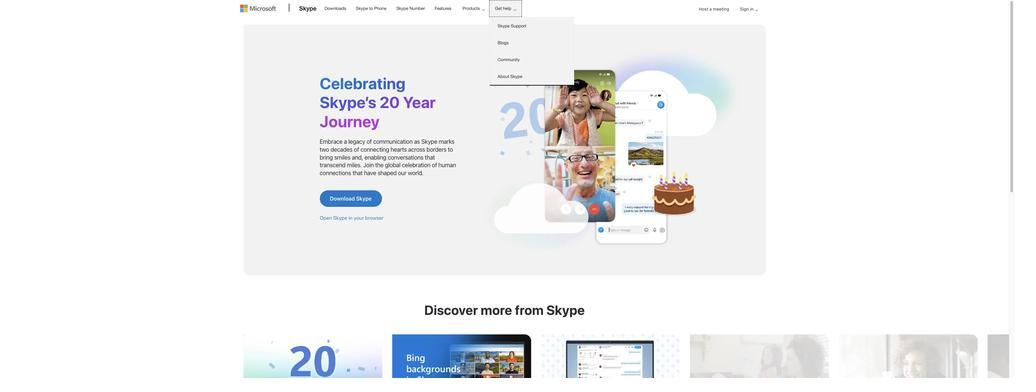 Task type: locate. For each thing, give the bounding box(es) containing it.
host
[[699, 6, 709, 12]]

that down "miles."
[[353, 170, 363, 177]]

skype support
[[498, 24, 527, 28]]

skype
[[299, 5, 317, 12], [356, 6, 368, 11], [397, 6, 409, 11], [498, 24, 510, 28], [511, 74, 523, 79], [422, 138, 438, 145], [356, 196, 372, 202], [334, 215, 348, 221], [547, 303, 585, 318]]

to
[[369, 6, 373, 11], [448, 146, 453, 153]]

download skype link
[[320, 191, 382, 207]]

legacy
[[349, 138, 365, 145]]

shaped
[[378, 170, 397, 177]]

the
[[376, 162, 384, 169]]

0 horizontal spatial a
[[344, 138, 347, 145]]

0 horizontal spatial that
[[353, 170, 363, 177]]

that
[[425, 154, 435, 161], [353, 170, 363, 177]]

connecting
[[361, 146, 390, 153]]

1 horizontal spatial that
[[425, 154, 435, 161]]

borders
[[427, 146, 447, 153]]

products
[[463, 6, 480, 11]]

conversations
[[388, 154, 424, 161]]

discover more from skype
[[425, 303, 585, 318]]

2 vertical spatial of
[[432, 162, 437, 169]]

more
[[481, 303, 513, 318]]

1 horizontal spatial in
[[751, 6, 754, 12]]

0 horizontal spatial in
[[349, 215, 353, 221]]

products button
[[457, 0, 491, 17]]

discover
[[425, 303, 478, 318]]

2 horizontal spatial of
[[432, 162, 437, 169]]

help
[[504, 6, 512, 11]]

download
[[330, 196, 355, 202]]

picture of skype logo and cake celebrating 20 years of skype image
[[243, 335, 382, 379]]

transcend
[[320, 162, 346, 169]]

1 vertical spatial of
[[354, 146, 359, 153]]

to left 'phone'
[[369, 6, 373, 11]]

sign in link
[[735, 1, 761, 18]]

and,
[[352, 154, 363, 161]]

a
[[710, 6, 712, 12], [344, 138, 347, 145]]

connections
[[320, 170, 351, 177]]

human
[[439, 162, 456, 169]]

1 vertical spatial a
[[344, 138, 347, 145]]

to down marks
[[448, 146, 453, 153]]

0 vertical spatial in
[[751, 6, 754, 12]]

a right host
[[710, 6, 712, 12]]

in right sign
[[751, 6, 754, 12]]

of up connecting
[[367, 138, 372, 145]]

skype to phone link
[[353, 0, 390, 16]]

of left human
[[432, 162, 437, 169]]

1 horizontal spatial to
[[448, 146, 453, 153]]

sign
[[741, 6, 749, 12]]

of
[[367, 138, 372, 145], [354, 146, 359, 153], [432, 162, 437, 169]]

number
[[410, 6, 425, 11]]

picture of skype light stage call in progress with bing backgrounds and text bing backgrounds in skype. image
[[392, 335, 531, 379]]

skype link
[[296, 0, 320, 18]]

host a meeting
[[699, 6, 730, 12]]

skype number link
[[394, 0, 428, 16]]

miles.
[[347, 162, 362, 169]]

1 vertical spatial in
[[349, 215, 353, 221]]

about
[[498, 74, 510, 79]]

downloads
[[325, 6, 346, 11]]

20
[[380, 93, 400, 112]]

skype inside embrace a legacy of communication as skype marks two decades of connecting hearts across borders to bring smiles and, enabling conversations that transcend miles. join the global celebration of human connections that have shaped our world.
[[422, 138, 438, 145]]

blogs
[[498, 40, 509, 45]]

that down borders
[[425, 154, 435, 161]]

0 vertical spatial to
[[369, 6, 373, 11]]

to inside embrace a legacy of communication as skype marks two decades of connecting hearts across borders to bring smiles and, enabling conversations that transcend miles. join the global celebration of human connections that have shaped our world.
[[448, 146, 453, 153]]

menu bar
[[240, 1, 770, 35]]

picture of skype modern message chat with side bar. image
[[541, 335, 680, 379]]

features
[[435, 6, 452, 11]]

skype inside 'link'
[[511, 74, 523, 79]]

hearts
[[391, 146, 407, 153]]

1 vertical spatial to
[[448, 146, 453, 153]]

downloads link
[[322, 0, 349, 16]]

support
[[511, 24, 527, 28]]

in
[[751, 6, 754, 12], [349, 215, 353, 221]]

across
[[409, 146, 425, 153]]

communication
[[373, 138, 413, 145]]

a inside embrace a legacy of communication as skype marks two decades of connecting hearts across borders to bring smiles and, enabling conversations that transcend miles. join the global celebration of human connections that have shaped our world.
[[344, 138, 347, 145]]

a up decades
[[344, 138, 347, 145]]

0 vertical spatial of
[[367, 138, 372, 145]]

open skype in your browser
[[320, 215, 384, 221]]

in left your
[[349, 215, 353, 221]]

celebrating skype's 20 year journey main content
[[0, 21, 1015, 379]]

1 vertical spatial that
[[353, 170, 363, 177]]

in inside main content
[[349, 215, 353, 221]]

1 horizontal spatial a
[[710, 6, 712, 12]]

of down legacy
[[354, 146, 359, 153]]

host a meeting link
[[694, 1, 735, 18]]

0 vertical spatial a
[[710, 6, 712, 12]]

sign in
[[741, 6, 754, 12]]

global
[[385, 162, 401, 169]]



Task type: describe. For each thing, give the bounding box(es) containing it.
open skype in your browser link
[[320, 215, 384, 221]]

skype's
[[320, 93, 377, 112]]

as
[[414, 138, 420, 145]]

open
[[320, 215, 332, 221]]

journey
[[320, 112, 380, 131]]

celebrating skype's 20 year journey
[[320, 74, 436, 131]]

community link
[[490, 51, 574, 68]]

get
[[495, 6, 502, 11]]

celebrating
[[320, 74, 406, 93]]

browser
[[365, 215, 384, 221]]

features link
[[432, 0, 455, 16]]

0 horizontal spatial of
[[354, 146, 359, 153]]

have
[[364, 170, 376, 177]]

blogs link
[[490, 34, 574, 51]]

your
[[354, 215, 364, 221]]

about skype link
[[490, 68, 574, 85]]

our
[[398, 170, 407, 177]]

meeting
[[713, 6, 730, 12]]

menu bar containing host a meeting
[[240, 1, 770, 35]]

microsoft image
[[240, 5, 276, 12]]

phone
[[374, 6, 387, 11]]

great video calling with skype image
[[479, 44, 747, 256]]

marks
[[439, 138, 455, 145]]

from
[[515, 303, 544, 318]]

bring
[[320, 154, 333, 161]]

skype number
[[397, 6, 425, 11]]

year
[[403, 93, 436, 112]]

decades
[[331, 146, 353, 153]]

enabling
[[365, 154, 387, 161]]

join
[[363, 162, 374, 169]]

1 horizontal spatial of
[[367, 138, 372, 145]]

smiles
[[335, 154, 351, 161]]

celebration
[[402, 162, 431, 169]]

embrace a legacy of communication as skype marks two decades of connecting hearts across borders to bring smiles and, enabling conversations that transcend miles. join the global celebration of human connections that have shaped our world.
[[320, 138, 456, 177]]

two
[[320, 146, 329, 153]]

about skype
[[498, 74, 523, 79]]

skype to phone
[[356, 6, 387, 11]]

download skype
[[330, 196, 372, 202]]

a for host
[[710, 6, 712, 12]]

world.
[[408, 170, 424, 177]]

get help button
[[490, 0, 522, 17]]

a for embrace
[[344, 138, 347, 145]]

arrow down image
[[754, 6, 761, 14]]

0 vertical spatial that
[[425, 154, 435, 161]]

get help
[[495, 6, 512, 11]]

embrace
[[320, 138, 343, 145]]

community
[[498, 57, 520, 62]]

0 horizontal spatial to
[[369, 6, 373, 11]]

skype support link
[[490, 18, 574, 34]]



Task type: vqa. For each thing, say whether or not it's contained in the screenshot.
Journey
yes



